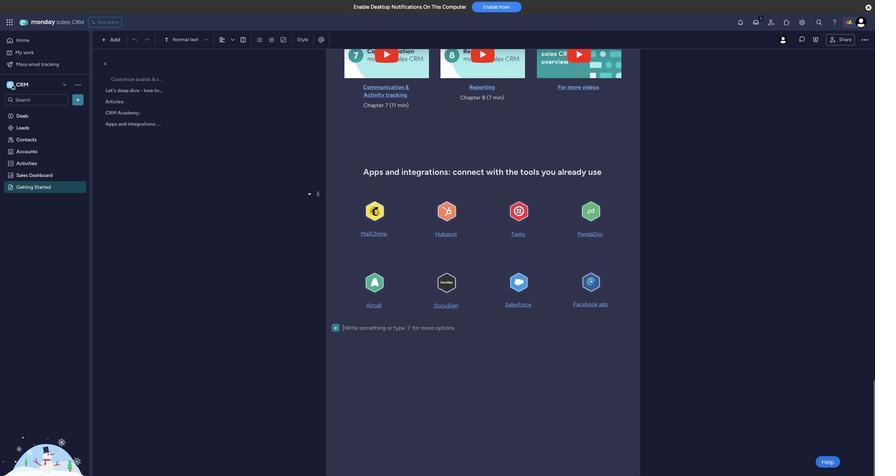 Task type: locate. For each thing, give the bounding box(es) containing it.
1 horizontal spatial with
[[487, 167, 504, 177]]

1 horizontal spatial enable
[[484, 4, 498, 10]]

salesforce link
[[506, 302, 532, 308]]

0 horizontal spatial min)
[[398, 102, 409, 109]]

+
[[334, 324, 338, 333]]

0 horizontal spatial chapter
[[364, 102, 384, 109]]

home
[[16, 37, 29, 43]]

min)
[[494, 94, 505, 101], [398, 102, 409, 109]]

with left the
[[487, 167, 504, 177]]

enable desktop notifications on this computer
[[354, 4, 467, 10]]

my work
[[15, 49, 34, 55]]

list box containing deals
[[0, 109, 89, 288]]

christina overa image
[[856, 17, 867, 28]]

chapter
[[461, 94, 481, 101], [364, 102, 384, 109]]

crm
[[72, 18, 84, 26], [16, 81, 28, 88], [216, 88, 227, 94], [106, 110, 116, 116]]

use
[[589, 167, 602, 177]]

style button
[[294, 34, 312, 46]]

0 vertical spatial min)
[[494, 94, 505, 101]]

(7
[[487, 94, 492, 101]]

1 menu image from the top
[[316, 125, 321, 131]]

help image
[[832, 19, 839, 26]]

1 image
[[758, 14, 765, 22]]

normal text
[[173, 37, 199, 43]]

my work button
[[4, 47, 75, 58]]

crm inside the workspace selection element
[[16, 81, 28, 88]]

mass email tracking button
[[4, 59, 75, 70]]

8
[[482, 94, 486, 101]]

4 menu image from the top
[[316, 326, 321, 331]]

1 vertical spatial monday
[[184, 88, 203, 94]]

min) for chapter 7 (11 min)
[[398, 102, 409, 109]]

chapter 7 (11 min)
[[364, 102, 409, 109]]

1 vertical spatial min)
[[398, 102, 409, 109]]

aircall
[[367, 302, 382, 309]]

mailchimp
[[361, 231, 388, 238]]

1 horizontal spatial work
[[161, 88, 172, 94]]

1 horizontal spatial min)
[[494, 94, 505, 101]]

monday sales crm
[[31, 18, 84, 26]]

enable inside button
[[484, 4, 498, 10]]

chapter left 7
[[364, 102, 384, 109]]

text
[[190, 37, 199, 43]]

monday
[[31, 18, 55, 26], [184, 88, 203, 94]]

articles:
[[106, 99, 125, 105]]

now!
[[499, 4, 510, 10]]

facebook ads
[[574, 302, 608, 308]]

workspace image
[[7, 81, 14, 89]]

0 vertical spatial chapter
[[461, 94, 481, 101]]

columns
[[157, 77, 175, 83]]

0 horizontal spatial enable
[[354, 4, 370, 10]]

customize
[[111, 77, 135, 83]]

boards
[[136, 77, 151, 83]]

option
[[0, 110, 89, 111]]

enable left now!
[[484, 4, 498, 10]]

dapulse close image
[[866, 4, 872, 11]]

deals
[[16, 113, 28, 119]]

work right my at the top
[[23, 49, 34, 55]]

normal
[[173, 37, 189, 43]]

getting started
[[16, 184, 51, 190]]

apps image
[[784, 19, 791, 26]]

work
[[23, 49, 34, 55], [161, 88, 172, 94]]

twilio
[[512, 231, 526, 238]]

mass email tracking
[[16, 61, 59, 67]]

my
[[15, 49, 22, 55]]

inbox image
[[753, 19, 760, 26]]

3 menu image from the top
[[316, 170, 321, 175]]

1 vertical spatial chapter
[[364, 102, 384, 109]]

sales dashboard
[[16, 172, 53, 178]]

&
[[152, 77, 155, 83]]

c
[[8, 82, 12, 88]]

0 horizontal spatial monday
[[31, 18, 55, 26]]

bulleted list image
[[257, 37, 263, 43]]

with down columns
[[173, 88, 183, 94]]

work right to
[[161, 88, 172, 94]]

see plans
[[98, 19, 119, 25]]

leads
[[16, 125, 29, 131]]

twilio link
[[512, 231, 526, 238]]

Search in workspace field
[[15, 96, 58, 104]]

enable left the desktop
[[354, 4, 370, 10]]

3 menu image from the top
[[316, 192, 321, 197]]

tools
[[521, 167, 540, 177]]

sales
[[56, 18, 70, 26], [204, 88, 215, 94]]

1 menu image from the top
[[316, 136, 321, 141]]

0 vertical spatial work
[[23, 49, 34, 55]]

enable
[[354, 4, 370, 10], [484, 4, 498, 10]]

lottie animation image
[[0, 406, 89, 477]]

1 horizontal spatial sales
[[204, 88, 215, 94]]

dive
[[130, 88, 140, 94]]

you
[[542, 167, 556, 177]]

min) right (11 at the top
[[398, 102, 409, 109]]

min) right (7
[[494, 94, 505, 101]]

0 vertical spatial sales
[[56, 18, 70, 26]]

1 horizontal spatial chapter
[[461, 94, 481, 101]]

help
[[822, 459, 835, 466]]

list box
[[0, 109, 89, 288]]

getting
[[16, 184, 33, 190]]

menu image
[[316, 125, 321, 131], [316, 146, 321, 152], [316, 170, 321, 175], [316, 326, 321, 331]]

enable now! button
[[472, 2, 522, 12]]

customize boards & columns
[[111, 77, 175, 83]]

hubspot
[[436, 231, 457, 238]]

chapter left 8 on the top of the page
[[461, 94, 481, 101]]

0 horizontal spatial work
[[23, 49, 34, 55]]

menu image
[[316, 136, 321, 141], [316, 157, 321, 162], [316, 192, 321, 197], [316, 263, 321, 269]]

v2 ellipsis image
[[863, 35, 869, 44]]

0 vertical spatial with
[[173, 88, 183, 94]]

1 vertical spatial with
[[487, 167, 504, 177]]



Task type: describe. For each thing, give the bounding box(es) containing it.
add button
[[99, 34, 125, 45]]

help button
[[816, 457, 841, 469]]

facebook
[[574, 302, 598, 308]]

pandadoc link
[[578, 231, 604, 238]]

7
[[386, 102, 389, 109]]

0 horizontal spatial with
[[173, 88, 183, 94]]

work inside button
[[23, 49, 34, 55]]

enable now!
[[484, 4, 510, 10]]

activities
[[16, 160, 37, 166]]

enable for enable now!
[[484, 4, 498, 10]]

facebook ads link
[[574, 302, 608, 308]]

this
[[432, 4, 441, 10]]

salesforce
[[506, 302, 532, 308]]

mailchimp link
[[361, 231, 388, 238]]

chapter for chapter 7 (11 min)
[[364, 102, 384, 109]]

workspace selection element
[[7, 81, 30, 90]]

hubspot link
[[436, 231, 457, 238]]

min) for chapter 8 (7 min)
[[494, 94, 505, 101]]

computer
[[443, 4, 467, 10]]

sales
[[16, 172, 28, 178]]

chapter 8 (7 min)
[[461, 94, 505, 101]]

4 menu image from the top
[[316, 263, 321, 269]]

emails settings image
[[799, 19, 806, 26]]

2 menu image from the top
[[316, 146, 321, 152]]

and
[[386, 167, 400, 177]]

1 vertical spatial work
[[161, 88, 172, 94]]

options image
[[74, 96, 81, 103]]

(11
[[390, 102, 396, 109]]

invite members image
[[768, 19, 775, 26]]

public dashboard image
[[7, 172, 14, 179]]

aircall link
[[367, 302, 382, 309]]

academy:
[[118, 110, 140, 116]]

board activity image
[[780, 36, 788, 44]]

already
[[558, 167, 587, 177]]

on
[[424, 4, 431, 10]]

mass
[[16, 61, 27, 67]]

how
[[144, 88, 153, 94]]

mention image
[[318, 36, 325, 43]]

lottie animation element
[[0, 406, 89, 477]]

numbered list image
[[269, 37, 275, 43]]

apps and integrations: connect with the tools you already use
[[364, 167, 602, 177]]

let's
[[106, 88, 116, 94]]

1 horizontal spatial monday
[[184, 88, 203, 94]]

public board image
[[7, 184, 14, 191]]

integrations:
[[402, 167, 451, 177]]

checklist image
[[281, 37, 287, 43]]

the
[[506, 167, 519, 177]]

share
[[840, 37, 852, 42]]

apps
[[364, 167, 384, 177]]

docusign link
[[434, 303, 459, 309]]

see
[[98, 19, 106, 25]]

-
[[141, 88, 143, 94]]

home button
[[4, 35, 75, 46]]

email
[[28, 61, 40, 67]]

+ button
[[332, 324, 340, 333]]

enable for enable desktop notifications on this computer
[[354, 4, 370, 10]]

deep
[[118, 88, 129, 94]]

select product image
[[6, 19, 13, 26]]

pandadoc
[[578, 231, 604, 238]]

style
[[297, 37, 309, 43]]

see plans button
[[88, 17, 122, 28]]

tracking
[[41, 61, 59, 67]]

crm academy:
[[106, 110, 140, 116]]

notifications
[[392, 4, 422, 10]]

1 vertical spatial sales
[[204, 88, 215, 94]]

notifications image
[[738, 19, 745, 26]]

chapter for chapter 8 (7 min)
[[461, 94, 481, 101]]

2 menu image from the top
[[316, 157, 321, 162]]

started
[[34, 184, 51, 190]]

contacts
[[16, 137, 37, 143]]

search everything image
[[816, 19, 823, 26]]

ads
[[599, 302, 608, 308]]

layout image
[[240, 37, 247, 43]]

docusign
[[434, 303, 459, 309]]

plans
[[107, 19, 119, 25]]

0 horizontal spatial sales
[[56, 18, 70, 26]]

desktop
[[371, 4, 391, 10]]

dashboard
[[29, 172, 53, 178]]

share button
[[827, 34, 856, 45]]

to
[[155, 88, 159, 94]]

accounts
[[16, 149, 37, 155]]

let's deep dive - how to work with monday sales crm
[[106, 88, 227, 94]]

workspace options image
[[74, 81, 81, 88]]

0 vertical spatial monday
[[31, 18, 55, 26]]

connect
[[453, 167, 485, 177]]

add
[[110, 36, 120, 43]]



Task type: vqa. For each thing, say whether or not it's contained in the screenshot.
the Invite / 1 "button"
no



